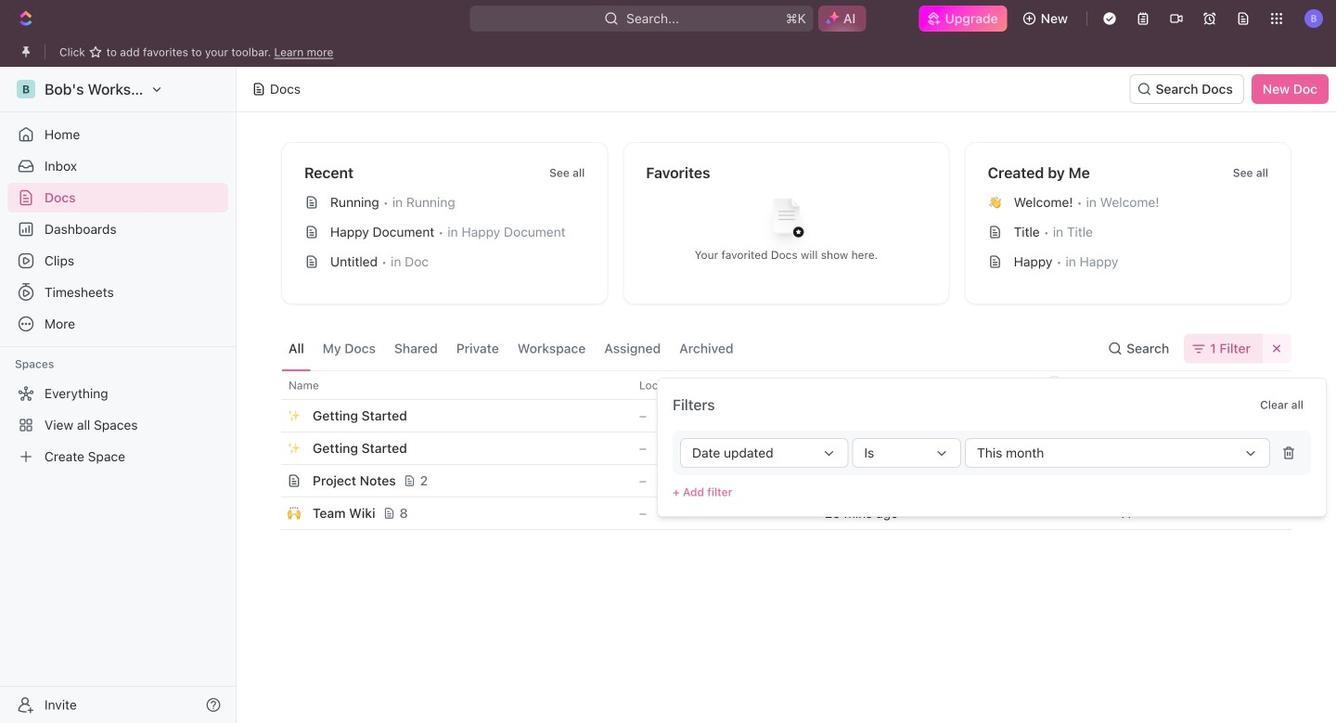 Task type: locate. For each thing, give the bounding box(es) containing it.
row
[[261, 370, 1292, 400], [261, 399, 1292, 433], [261, 432, 1292, 465], [261, 464, 1292, 498], [261, 497, 1292, 530]]

table
[[261, 370, 1292, 530]]

cell
[[261, 400, 281, 432], [814, 400, 963, 432], [963, 400, 1111, 432], [1111, 400, 1260, 432], [261, 433, 281, 464], [1111, 433, 1260, 464], [261, 465, 281, 497], [814, 465, 963, 497], [963, 465, 1111, 497], [1111, 465, 1260, 497], [261, 498, 281, 529]]

4 row from the top
[[261, 464, 1292, 498]]

3 row from the top
[[261, 432, 1292, 465]]

tree
[[7, 379, 228, 472]]

sidebar navigation
[[0, 67, 237, 723]]

column header
[[261, 370, 281, 400]]

tab list
[[281, 327, 741, 370]]

1 row from the top
[[261, 370, 1292, 400]]



Task type: describe. For each thing, give the bounding box(es) containing it.
no favorited docs image
[[750, 184, 824, 259]]

tree inside sidebar navigation
[[7, 379, 228, 472]]

2 row from the top
[[261, 399, 1292, 433]]

5 row from the top
[[261, 497, 1292, 530]]



Task type: vqa. For each thing, say whether or not it's contained in the screenshot.
bob's workspace, , element in the top left of the page
no



